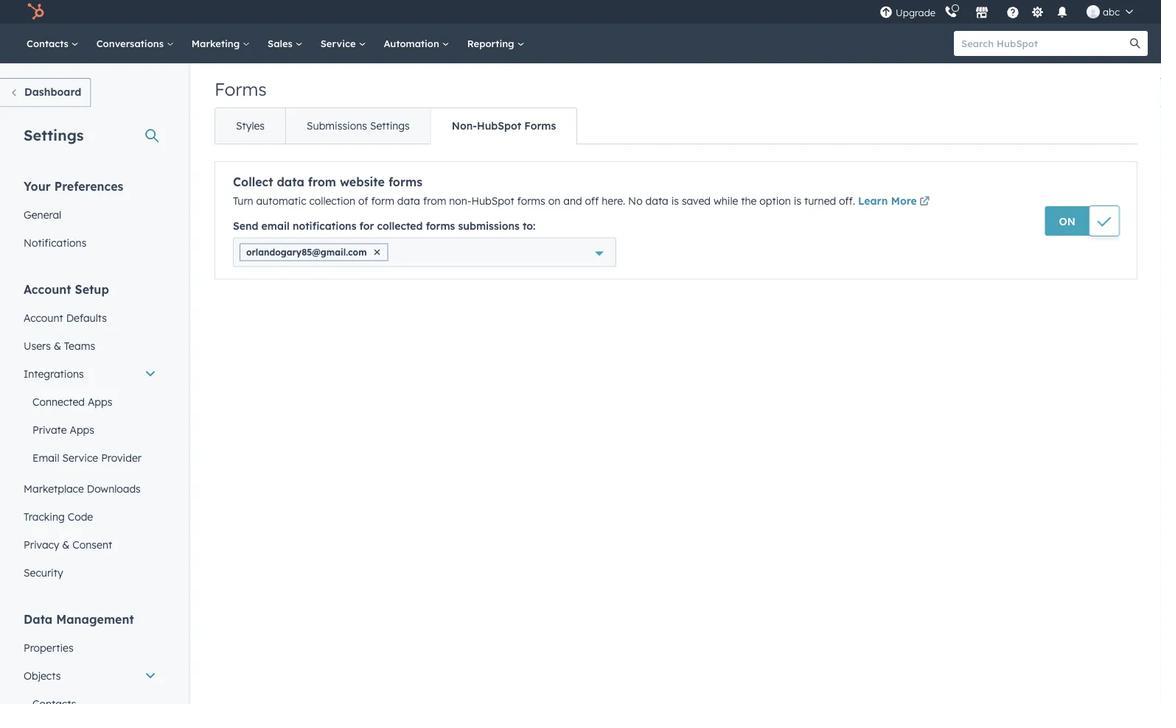 Task type: describe. For each thing, give the bounding box(es) containing it.
account for account defaults
[[24, 312, 63, 324]]

marketplace downloads
[[24, 483, 141, 495]]

defaults
[[66, 312, 107, 324]]

consent
[[72, 539, 112, 552]]

calling icon button
[[939, 2, 964, 22]]

settings image
[[1031, 6, 1044, 20]]

website
[[340, 175, 385, 189]]

setup
[[75, 282, 109, 297]]

1 vertical spatial hubspot
[[471, 195, 514, 208]]

non-
[[449, 195, 471, 208]]

& for privacy
[[62, 539, 70, 552]]

collect
[[233, 175, 273, 189]]

submissions
[[458, 219, 520, 232]]

form
[[371, 195, 394, 208]]

notifications image
[[1056, 7, 1069, 20]]

0 vertical spatial forms
[[215, 78, 267, 100]]

marketing
[[192, 37, 243, 49]]

integrations
[[24, 368, 84, 380]]

management
[[56, 612, 134, 627]]

0 horizontal spatial data
[[277, 175, 304, 189]]

search image
[[1130, 38, 1141, 49]]

account setup
[[24, 282, 109, 297]]

account setup element
[[15, 281, 165, 587]]

of
[[358, 195, 368, 208]]

turn
[[233, 195, 253, 208]]

sales link
[[259, 24, 312, 63]]

more
[[891, 195, 917, 208]]

data
[[24, 612, 53, 627]]

properties
[[24, 642, 73, 655]]

integrations button
[[15, 360, 165, 388]]

automation
[[384, 37, 442, 49]]

privacy & consent link
[[15, 531, 165, 559]]

submissions
[[307, 119, 367, 132]]

no
[[628, 195, 643, 208]]

submissions settings link
[[285, 108, 430, 144]]

learn more
[[858, 195, 917, 208]]

learn
[[858, 195, 888, 208]]

abc
[[1103, 6, 1120, 18]]

users & teams
[[24, 340, 95, 352]]

private apps link
[[15, 416, 165, 444]]

orlandogary85@gmail.com
[[246, 247, 367, 258]]

objects
[[24, 670, 61, 683]]

styles
[[236, 119, 265, 132]]

Search HubSpot search field
[[954, 31, 1135, 56]]

1 horizontal spatial data
[[397, 195, 420, 208]]

help button
[[1001, 0, 1026, 24]]

connected
[[32, 396, 85, 408]]

hubspot image
[[27, 3, 44, 21]]

email service provider
[[32, 452, 142, 465]]

provider
[[101, 452, 142, 465]]

reporting link
[[458, 24, 533, 63]]

users
[[24, 340, 51, 352]]

notifications button
[[1050, 0, 1075, 24]]

learn more link
[[858, 194, 933, 211]]

1 is from the left
[[671, 195, 679, 208]]

marketplaces image
[[976, 7, 989, 20]]

navigation containing styles
[[215, 108, 577, 145]]

marketplace downloads link
[[15, 475, 165, 503]]

general link
[[15, 201, 165, 229]]

notifications link
[[15, 229, 165, 257]]

contacts link
[[18, 24, 88, 63]]

off
[[585, 195, 599, 208]]

sales
[[268, 37, 295, 49]]

tracking
[[24, 511, 65, 524]]

2 horizontal spatial data
[[646, 195, 669, 208]]

marketing link
[[183, 24, 259, 63]]

styles link
[[215, 108, 285, 144]]



Task type: vqa. For each thing, say whether or not it's contained in the screenshot.
The Objects
yes



Task type: locate. For each thing, give the bounding box(es) containing it.
objects button
[[15, 663, 165, 691]]

1 vertical spatial forms
[[517, 195, 545, 208]]

account up users
[[24, 312, 63, 324]]

settings down dashboard
[[24, 126, 84, 144]]

0 horizontal spatial forms
[[215, 78, 267, 100]]

service down private apps link on the left of page
[[62, 452, 98, 465]]

2 link opens in a new window image from the top
[[920, 197, 930, 208]]

help image
[[1007, 7, 1020, 20]]

1 horizontal spatial forms
[[525, 119, 556, 132]]

notifications
[[24, 236, 87, 249]]

service right sales link
[[320, 37, 359, 49]]

apps for private apps
[[70, 424, 94, 437]]

0 vertical spatial forms
[[388, 175, 423, 189]]

1 horizontal spatial settings
[[370, 119, 410, 132]]

email service provider link
[[15, 444, 165, 472]]

link opens in a new window image
[[920, 194, 930, 211], [920, 197, 930, 208]]

1 vertical spatial forms
[[525, 119, 556, 132]]

tracking code link
[[15, 503, 165, 531]]

properties link
[[15, 634, 165, 663]]

dashboard link
[[0, 78, 91, 107]]

1 link opens in a new window image from the top
[[920, 194, 930, 211]]

hubspot
[[477, 119, 521, 132], [471, 195, 514, 208]]

settings right submissions
[[370, 119, 410, 132]]

for
[[359, 219, 374, 232]]

non-hubspot forms
[[452, 119, 556, 132]]

1 horizontal spatial &
[[62, 539, 70, 552]]

turn automatic collection of form data from non-hubspot forms on and off here. no data is saved while the option is turned off.
[[233, 195, 858, 208]]

2 is from the left
[[794, 195, 802, 208]]

security
[[24, 567, 63, 580]]

account inside "link"
[[24, 312, 63, 324]]

send
[[233, 219, 258, 232]]

forms
[[215, 78, 267, 100], [525, 119, 556, 132]]

0 vertical spatial account
[[24, 282, 71, 297]]

0 vertical spatial hubspot
[[477, 119, 521, 132]]

close image
[[374, 250, 380, 255]]

off.
[[839, 195, 855, 208]]

private apps
[[32, 424, 94, 437]]

account up account defaults
[[24, 282, 71, 297]]

collect data from website forms
[[233, 175, 423, 189]]

0 horizontal spatial settings
[[24, 126, 84, 144]]

your preferences
[[24, 179, 123, 194]]

service link
[[312, 24, 375, 63]]

collected
[[377, 219, 423, 232]]

on
[[1059, 215, 1076, 228]]

0 horizontal spatial &
[[54, 340, 61, 352]]

code
[[68, 511, 93, 524]]

apps inside connected apps link
[[88, 396, 112, 408]]

forms inside non-hubspot forms link
[[525, 119, 556, 132]]

is
[[671, 195, 679, 208], [794, 195, 802, 208]]

0 vertical spatial from
[[308, 175, 336, 189]]

& inside 'users & teams' link
[[54, 340, 61, 352]]

2 horizontal spatial forms
[[517, 195, 545, 208]]

1 vertical spatial service
[[62, 452, 98, 465]]

apps down integrations button
[[88, 396, 112, 408]]

0 horizontal spatial forms
[[388, 175, 423, 189]]

1 vertical spatial &
[[62, 539, 70, 552]]

submissions settings
[[307, 119, 410, 132]]

1 horizontal spatial forms
[[426, 219, 455, 232]]

turned
[[804, 195, 836, 208]]

private
[[32, 424, 67, 437]]

data
[[277, 175, 304, 189], [397, 195, 420, 208], [646, 195, 669, 208]]

menu containing abc
[[878, 0, 1144, 24]]

saved
[[682, 195, 711, 208]]

apps for connected apps
[[88, 396, 112, 408]]

is left the saved
[[671, 195, 679, 208]]

privacy
[[24, 539, 59, 552]]

downloads
[[87, 483, 141, 495]]

users & teams link
[[15, 332, 165, 360]]

option
[[760, 195, 791, 208]]

1 vertical spatial apps
[[70, 424, 94, 437]]

on
[[548, 195, 561, 208]]

apps inside private apps link
[[70, 424, 94, 437]]

general
[[24, 208, 61, 221]]

calling icon image
[[945, 6, 958, 19]]

0 horizontal spatial service
[[62, 452, 98, 465]]

collection
[[309, 195, 355, 208]]

connected apps
[[32, 396, 112, 408]]

0 horizontal spatial is
[[671, 195, 679, 208]]

0 vertical spatial &
[[54, 340, 61, 352]]

conversations link
[[88, 24, 183, 63]]

automatic
[[256, 195, 306, 208]]

security link
[[15, 559, 165, 587]]

navigation
[[215, 108, 577, 145]]

1 vertical spatial from
[[423, 195, 446, 208]]

email
[[32, 452, 59, 465]]

privacy & consent
[[24, 539, 112, 552]]

and
[[563, 195, 582, 208]]

forms down non-
[[426, 219, 455, 232]]

non-hubspot forms link
[[430, 108, 577, 144]]

is right option
[[794, 195, 802, 208]]

dashboard
[[24, 86, 81, 98]]

settings link
[[1029, 4, 1047, 20]]

2 vertical spatial forms
[[426, 219, 455, 232]]

1 account from the top
[[24, 282, 71, 297]]

link opens in a new window image inside learn more link
[[920, 197, 930, 208]]

data right form
[[397, 195, 420, 208]]

from left non-
[[423, 195, 446, 208]]

connected apps link
[[15, 388, 165, 416]]

preferences
[[54, 179, 123, 194]]

upgrade image
[[880, 6, 893, 20]]

1 vertical spatial account
[[24, 312, 63, 324]]

data management
[[24, 612, 134, 627]]

send email notifications for collected forms submissions to:
[[233, 219, 536, 232]]

from up the collection
[[308, 175, 336, 189]]

forms up form
[[388, 175, 423, 189]]

notifications
[[293, 219, 356, 232]]

service
[[320, 37, 359, 49], [62, 452, 98, 465]]

& for users
[[54, 340, 61, 352]]

data right no
[[646, 195, 669, 208]]

your
[[24, 179, 51, 194]]

marketplaces button
[[967, 0, 998, 24]]

your preferences element
[[15, 178, 165, 257]]

gary orlando image
[[1087, 5, 1100, 18]]

marketplace
[[24, 483, 84, 495]]

from
[[308, 175, 336, 189], [423, 195, 446, 208]]

settings
[[370, 119, 410, 132], [24, 126, 84, 144]]

& inside privacy & consent link
[[62, 539, 70, 552]]

1 horizontal spatial service
[[320, 37, 359, 49]]

account defaults
[[24, 312, 107, 324]]

service inside account setup element
[[62, 452, 98, 465]]

conversations
[[96, 37, 166, 49]]

menu
[[878, 0, 1144, 24]]

abc button
[[1078, 0, 1142, 24]]

here.
[[602, 195, 625, 208]]

hubspot link
[[18, 3, 55, 21]]

upgrade
[[896, 7, 936, 19]]

Send email notifications for collected forms submissions to: field
[[392, 238, 403, 267]]

forms left on
[[517, 195, 545, 208]]

forms
[[388, 175, 423, 189], [517, 195, 545, 208], [426, 219, 455, 232]]

while
[[714, 195, 738, 208]]

0 horizontal spatial from
[[308, 175, 336, 189]]

email
[[261, 219, 290, 232]]

apps
[[88, 396, 112, 408], [70, 424, 94, 437]]

automation link
[[375, 24, 458, 63]]

1 horizontal spatial is
[[794, 195, 802, 208]]

tracking code
[[24, 511, 93, 524]]

data management element
[[15, 612, 165, 705]]

0 vertical spatial service
[[320, 37, 359, 49]]

account for account setup
[[24, 282, 71, 297]]

1 horizontal spatial from
[[423, 195, 446, 208]]

non-
[[452, 119, 477, 132]]

& right privacy
[[62, 539, 70, 552]]

to:
[[523, 219, 536, 232]]

the
[[741, 195, 757, 208]]

2 account from the top
[[24, 312, 63, 324]]

apps up email service provider at bottom left
[[70, 424, 94, 437]]

contacts
[[27, 37, 71, 49]]

teams
[[64, 340, 95, 352]]

data up the automatic
[[277, 175, 304, 189]]

0 vertical spatial apps
[[88, 396, 112, 408]]

account defaults link
[[15, 304, 165, 332]]

& right users
[[54, 340, 61, 352]]



